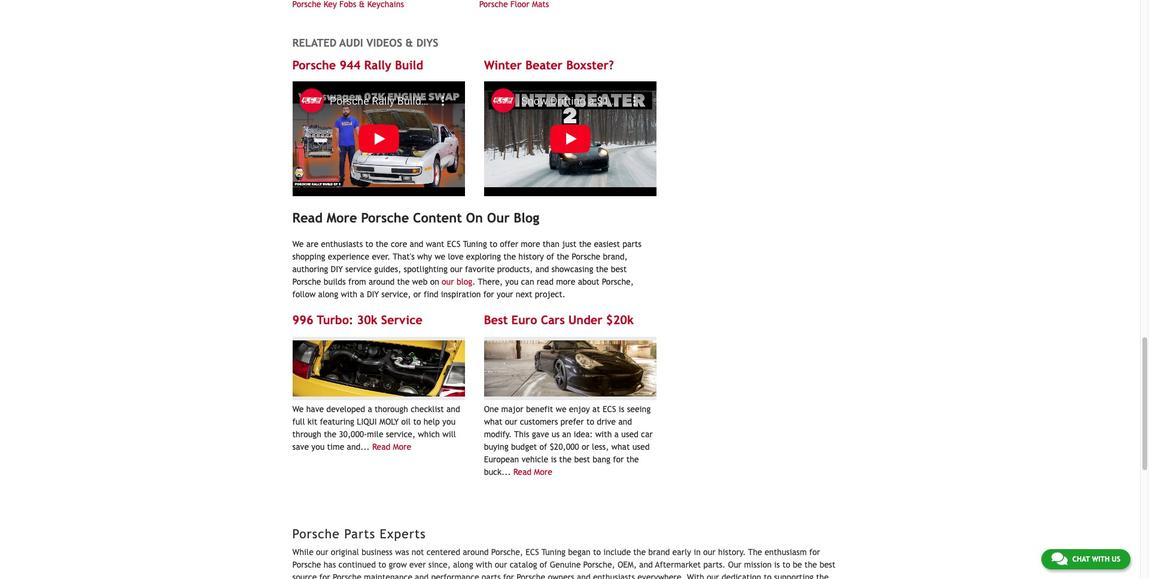 Task type: vqa. For each thing, say whether or not it's contained in the screenshot.
bottommost the used
yes



Task type: describe. For each thing, give the bounding box(es) containing it.
porsche down continued
[[333, 573, 362, 580]]

than
[[543, 240, 560, 249]]

a inside . there, you can read more about porsche, follow along with a diy service, or find inspiration for your next project.
[[360, 290, 365, 300]]

the right bang
[[627, 455, 639, 465]]

for right the enthusiasm
[[810, 548, 821, 558]]

products,
[[498, 265, 533, 274]]

we are enthusiasts to the core and want ecs tuning to offer more than just the easiest parts shopping experience ever. that's why we love exploring the history of the porsche brand, authoring diy service guides, spotlighting our favorite products, and showcasing the best porsche builds from around the web on
[[293, 240, 642, 287]]

budget
[[511, 442, 537, 452]]

porsche, inside . there, you can read more about porsche, follow along with a diy service, or find inspiration for your next project.
[[602, 277, 634, 287]]

core
[[391, 240, 407, 249]]

and inside one major benefit we enjoy at ecs is seeing what our customers prefer to drive and modify. this gave us an idea: with a used car buying budget of $20,000 or less, what used european vehicle is the best bang for the buck...
[[619, 417, 632, 427]]

996 turbo: 30k service
[[293, 313, 423, 327]]

there,
[[478, 277, 503, 287]]

aftermarket
[[656, 561, 701, 570]]

follow
[[293, 290, 316, 300]]

the down offer
[[504, 252, 516, 262]]

best
[[484, 313, 508, 327]]

parts
[[344, 527, 376, 542]]

winter beater boxster? link
[[484, 58, 614, 72]]

. there, you can read more about porsche, follow along with a diy service, or find inspiration for your next project.
[[293, 277, 634, 300]]

a inside the we have developed a thorough checklist and full kit featuring liqui moly oil to help you through the 30,000-mile service, which will save you time and...
[[368, 405, 372, 414]]

or inside one major benefit we enjoy at ecs is seeing what our customers prefer to drive and modify. this gave us an idea: with a used car buying budget of $20,000 or less, what used european vehicle is the best bang for the buck...
[[582, 442, 590, 452]]

chat with us
[[1073, 556, 1121, 564]]

we for we are enthusiasts to the core and want ecs tuning to offer more than just the easiest parts shopping experience ever. that's why we love exploring the history of the porsche brand, authoring diy service guides, spotlighting our favorite products, and showcasing the best porsche builds from around the web on
[[293, 240, 304, 249]]

porsche up follow
[[293, 277, 321, 287]]

to right began
[[593, 548, 601, 558]]

best inside one major benefit we enjoy at ecs is seeing what our customers prefer to drive and modify. this gave us an idea: with a used car buying budget of $20,000 or less, what used european vehicle is the best bang for the buck...
[[575, 455, 591, 465]]

while our original business was not centered around porsche, ecs tuning began to include the brand early in our history. the enthusiasm for porsche has continued to grow ever since, along with our catalog of genuine porsche, oem, and aftermarket parts. our mission is to be the best source for porsche maintenance and performance parts for porsche owners and enthusiasts everywhere. with our dedication to supporting t
[[293, 548, 836, 580]]

liqui
[[357, 417, 377, 427]]

seeing
[[627, 405, 651, 414]]

enthusiasts inside while our original business was not centered around porsche, ecs tuning began to include the brand early in our history. the enthusiasm for porsche has continued to grow ever since, along with our catalog of genuine porsche, oem, and aftermarket parts. our mission is to be the best source for porsche maintenance and performance parts for porsche owners and enthusiasts everywhere. with our dedication to supporting t
[[593, 573, 635, 580]]

that's
[[393, 252, 415, 262]]

best inside while our original business was not centered around porsche, ecs tuning began to include the brand early in our history. the enthusiasm for porsche has continued to grow ever since, along with our catalog of genuine porsche, oem, and aftermarket parts. our mission is to be the best source for porsche maintenance and performance parts for porsche owners and enthusiasts everywhere. with our dedication to supporting t
[[820, 561, 836, 570]]

2 vertical spatial porsche,
[[584, 561, 615, 570]]

rally
[[364, 58, 392, 72]]

european
[[484, 455, 519, 465]]

to inside the we have developed a thorough checklist and full kit featuring liqui moly oil to help you through the 30,000-mile service, which will save you time and...
[[413, 417, 421, 427]]

blog
[[514, 210, 540, 226]]

best euro cars under $20k link
[[484, 313, 634, 327]]

one major benefit we enjoy at ecs is seeing what our customers prefer to drive and modify. this gave us an idea: with a used car buying budget of $20,000 or less, what used european vehicle is the best bang for the buck...
[[484, 405, 653, 477]]

the down just
[[557, 252, 570, 262]]

a inside one major benefit we enjoy at ecs is seeing what our customers prefer to drive and modify. this gave us an idea: with a used car buying budget of $20,000 or less, what used european vehicle is the best bang for the buck...
[[615, 430, 619, 439]]

with inside while our original business was not centered around porsche, ecs tuning began to include the brand early in our history. the enthusiasm for porsche has continued to grow ever since, along with our catalog of genuine porsche, oem, and aftermarket parts. our mission is to be the best source for porsche maintenance and performance parts for porsche owners and enthusiasts everywhere. with our dedication to supporting t
[[476, 561, 493, 570]]

with inside one major benefit we enjoy at ecs is seeing what our customers prefer to drive and modify. this gave us an idea: with a used car buying budget of $20,000 or less, what used european vehicle is the best bang for the buck...
[[596, 430, 612, 439]]

porsche up core
[[361, 210, 409, 226]]

1 vertical spatial used
[[633, 442, 650, 452]]

around inside while our original business was not centered around porsche, ecs tuning began to include the brand early in our history. the enthusiasm for porsche has continued to grow ever since, along with our catalog of genuine porsche, oem, and aftermarket parts. our mission is to be the best source for porsche maintenance and performance parts for porsche owners and enthusiasts everywhere. with our dedication to supporting t
[[463, 548, 489, 558]]

our right in
[[704, 548, 716, 558]]

less,
[[592, 442, 609, 452]]

build
[[395, 58, 423, 72]]

modify.
[[484, 430, 512, 439]]

buck...
[[484, 468, 511, 477]]

buying
[[484, 442, 509, 452]]

along inside while our original business was not centered around porsche, ecs tuning began to include the brand early in our history. the enthusiasm for porsche has continued to grow ever since, along with our catalog of genuine porsche, oem, and aftermarket parts. our mission is to be the best source for porsche maintenance and performance parts for porsche owners and enthusiasts everywhere. with our dedication to supporting t
[[453, 561, 474, 570]]

chat
[[1073, 556, 1091, 564]]

of inside while our original business was not centered around porsche, ecs tuning began to include the brand early in our history. the enthusiasm for porsche has continued to grow ever since, along with our catalog of genuine porsche, oem, and aftermarket parts. our mission is to be the best source for porsche maintenance and performance parts for porsche owners and enthusiasts everywhere. with our dedication to supporting t
[[540, 561, 548, 570]]

the up oem,
[[634, 548, 646, 558]]

chat with us link
[[1042, 550, 1131, 570]]

0 vertical spatial read
[[293, 210, 323, 226]]

our inside one major benefit we enjoy at ecs is seeing what our customers prefer to drive and modify. this gave us an idea: with a used car buying budget of $20,000 or less, what used european vehicle is the best bang for the buck...
[[505, 417, 518, 427]]

for down catalog
[[504, 573, 514, 580]]

euro
[[512, 313, 538, 327]]

porsche up showcasing
[[572, 252, 601, 262]]

continued
[[339, 561, 376, 570]]

the right just
[[579, 240, 592, 249]]

favorite
[[465, 265, 495, 274]]

the left web
[[397, 277, 410, 287]]

around inside we are enthusiasts to the core and want ecs tuning to offer more than just the easiest parts shopping experience ever. that's why we love exploring the history of the porsche brand, authoring diy service guides, spotlighting our favorite products, and showcasing the best porsche builds from around the web on
[[369, 277, 395, 287]]

prefer
[[561, 417, 584, 427]]

parts inside while our original business was not centered around porsche, ecs tuning began to include the brand early in our history. the enthusiasm for porsche has continued to grow ever since, along with our catalog of genuine porsche, oem, and aftermarket parts. our mission is to be the best source for porsche maintenance and performance parts for porsche owners and enthusiasts everywhere. with our dedication to supporting t
[[482, 573, 501, 580]]

history
[[519, 252, 544, 262]]

us
[[552, 430, 560, 439]]

be
[[793, 561, 803, 570]]

one
[[484, 405, 499, 414]]

or inside . there, you can read more about porsche, follow along with a diy service, or find inspiration for your next project.
[[414, 290, 421, 300]]

0 vertical spatial is
[[619, 405, 625, 414]]

while
[[293, 548, 314, 558]]

we inside one major benefit we enjoy at ecs is seeing what our customers prefer to drive and modify. this gave us an idea: with a used car buying budget of $20,000 or less, what used european vehicle is the best bang for the buck...
[[556, 405, 567, 414]]

we inside we are enthusiasts to the core and want ecs tuning to offer more than just the easiest parts shopping experience ever. that's why we love exploring the history of the porsche brand, authoring diy service guides, spotlighting our favorite products, and showcasing the best porsche builds from around the web on
[[435, 252, 446, 262]]

944
[[340, 58, 361, 72]]

about
[[578, 277, 600, 287]]

experts
[[380, 527, 426, 542]]

read more porsche content on our blog
[[293, 210, 540, 226]]

help
[[424, 417, 440, 427]]

ever
[[410, 561, 426, 570]]

0 vertical spatial more
[[327, 210, 357, 226]]

oil
[[402, 417, 411, 427]]

kit
[[308, 417, 318, 427]]

&
[[406, 36, 413, 49]]

and down ever
[[415, 573, 429, 580]]

history.
[[719, 548, 746, 558]]

the
[[749, 548, 763, 558]]

best euro cars under $20k
[[484, 313, 634, 327]]

0 vertical spatial used
[[622, 430, 639, 439]]

read more link for 30k
[[372, 442, 411, 452]]

1 horizontal spatial what
[[612, 442, 630, 452]]

vehicle
[[522, 455, 549, 465]]

and inside the we have developed a thorough checklist and full kit featuring liqui moly oil to help you through the 30,000-mile service, which will save you time and...
[[447, 405, 460, 414]]

car
[[641, 430, 653, 439]]

service, inside . there, you can read more about porsche, follow along with a diy service, or find inspiration for your next project.
[[382, 290, 411, 300]]

and up read
[[536, 265, 549, 274]]

diy inside we are enthusiasts to the core and want ecs tuning to offer more than just the easiest parts shopping experience ever. that's why we love exploring the history of the porsche brand, authoring diy service guides, spotlighting our favorite products, and showcasing the best porsche builds from around the web on
[[331, 265, 343, 274]]

authoring
[[293, 265, 328, 274]]

more inside we are enthusiasts to the core and want ecs tuning to offer more than just the easiest parts shopping experience ever. that's why we love exploring the history of the porsche brand, authoring diy service guides, spotlighting our favorite products, and showcasing the best porsche builds from around the web on
[[521, 240, 541, 249]]

996 turbo: 30k service link
[[293, 313, 423, 327]]

the inside the we have developed a thorough checklist and full kit featuring liqui moly oil to help you through the 30,000-mile service, which will save you time and...
[[324, 430, 337, 439]]

the up ever.
[[376, 240, 388, 249]]

0 horizontal spatial what
[[484, 417, 503, 427]]

and down brand
[[640, 561, 653, 570]]

thorough
[[375, 405, 408, 414]]

of for $20,000
[[540, 442, 548, 452]]

cars
[[541, 313, 565, 327]]

tuning inside while our original business was not centered around porsche, ecs tuning began to include the brand early in our history. the enthusiasm for porsche has continued to grow ever since, along with our catalog of genuine porsche, oem, and aftermarket parts. our mission is to be the best source for porsche maintenance and performance parts for porsche owners and enthusiasts everywhere. with our dedication to supporting t
[[542, 548, 566, 558]]

why
[[417, 252, 432, 262]]

source
[[293, 573, 317, 580]]

related
[[293, 36, 337, 49]]

tuning inside we are enthusiasts to the core and want ecs tuning to offer more than just the easiest parts shopping experience ever. that's why we love exploring the history of the porsche brand, authoring diy service guides, spotlighting our favorite products, and showcasing the best porsche builds from around the web on
[[463, 240, 487, 249]]

in
[[694, 548, 701, 558]]

to down mission
[[764, 573, 772, 580]]

for inside . there, you can read more about porsche, follow along with a diy service, or find inspiration for your next project.
[[484, 290, 495, 300]]

996
[[293, 313, 314, 327]]

brand,
[[603, 252, 628, 262]]

and up why
[[410, 240, 424, 249]]

$20k
[[607, 313, 634, 327]]

us
[[1113, 556, 1121, 564]]

we for we have developed a thorough checklist and full kit featuring liqui moly oil to help you through the 30,000-mile service, which will save you time and...
[[293, 405, 304, 414]]

brand
[[649, 548, 670, 558]]

centered
[[427, 548, 461, 558]]

catalog
[[510, 561, 537, 570]]

mission
[[744, 561, 772, 570]]

audi
[[340, 36, 363, 49]]

major
[[502, 405, 524, 414]]

to left offer
[[490, 240, 498, 249]]

$20,000
[[550, 442, 580, 452]]



Task type: locate. For each thing, give the bounding box(es) containing it.
read more down the mile
[[372, 442, 411, 452]]

our up has
[[316, 548, 329, 558]]

1 vertical spatial service,
[[386, 430, 416, 439]]

project.
[[535, 290, 566, 300]]

is down $20,000 at the bottom of page
[[551, 455, 557, 465]]

more down oil
[[393, 442, 411, 452]]

with
[[687, 573, 705, 580]]

are
[[306, 240, 319, 249]]

to up ever.
[[366, 240, 373, 249]]

related audi videos & diys
[[293, 36, 439, 49]]

2 vertical spatial of
[[540, 561, 548, 570]]

1 vertical spatial what
[[612, 442, 630, 452]]

more inside . there, you can read more about porsche, follow along with a diy service, or find inspiration for your next project.
[[556, 277, 576, 287]]

the up time
[[324, 430, 337, 439]]

0 horizontal spatial diy
[[331, 265, 343, 274]]

1 horizontal spatial tuning
[[542, 548, 566, 558]]

0 vertical spatial we
[[293, 240, 304, 249]]

builds
[[324, 277, 346, 287]]

1 horizontal spatial diy
[[367, 290, 379, 300]]

2 we from the top
[[293, 405, 304, 414]]

used left the car in the right bottom of the page
[[622, 430, 639, 439]]

and down seeing
[[619, 417, 632, 427]]

more down showcasing
[[556, 277, 576, 287]]

of down gave
[[540, 442, 548, 452]]

best left bang
[[575, 455, 591, 465]]

read more link for cars
[[514, 468, 553, 477]]

bang
[[593, 455, 611, 465]]

the
[[376, 240, 388, 249], [579, 240, 592, 249], [504, 252, 516, 262], [557, 252, 570, 262], [596, 265, 609, 274], [397, 277, 410, 287], [324, 430, 337, 439], [560, 455, 572, 465], [627, 455, 639, 465], [634, 548, 646, 558], [805, 561, 818, 570]]

0 vertical spatial what
[[484, 417, 503, 427]]

porsche, up catalog
[[492, 548, 523, 558]]

the right be
[[805, 561, 818, 570]]

gave
[[532, 430, 550, 439]]

more up the history
[[521, 240, 541, 249]]

from
[[349, 277, 366, 287]]

we inside the we have developed a thorough checklist and full kit featuring liqui moly oil to help you through the 30,000-mile service, which will save you time and...
[[293, 405, 304, 414]]

service
[[346, 265, 372, 274]]

tuning up exploring
[[463, 240, 487, 249]]

1 horizontal spatial around
[[463, 548, 489, 558]]

parts up 'brand,'
[[623, 240, 642, 249]]

read more down vehicle
[[514, 468, 553, 477]]

enthusiasts up experience
[[321, 240, 363, 249]]

best down 'brand,'
[[611, 265, 627, 274]]

0 horizontal spatial parts
[[482, 573, 501, 580]]

ecs
[[447, 240, 461, 249], [603, 405, 617, 414], [526, 548, 539, 558]]

to up maintenance
[[379, 561, 386, 570]]

read more for cars
[[514, 468, 553, 477]]

our down major
[[505, 417, 518, 427]]

1 horizontal spatial we
[[556, 405, 567, 414]]

0 vertical spatial around
[[369, 277, 395, 287]]

2 horizontal spatial read
[[514, 468, 532, 477]]

on
[[430, 277, 439, 287]]

began
[[568, 548, 591, 558]]

0 vertical spatial or
[[414, 290, 421, 300]]

which
[[418, 430, 440, 439]]

along inside . there, you can read more about porsche, follow along with a diy service, or find inspiration for your next project.
[[318, 290, 339, 300]]

1 horizontal spatial ecs
[[526, 548, 539, 558]]

our right on
[[487, 210, 510, 226]]

developed
[[327, 405, 365, 414]]

1 horizontal spatial best
[[611, 265, 627, 274]]

is left seeing
[[619, 405, 625, 414]]

1 horizontal spatial you
[[443, 417, 456, 427]]

include
[[604, 548, 631, 558]]

2 vertical spatial best
[[820, 561, 836, 570]]

or
[[414, 290, 421, 300], [582, 442, 590, 452]]

of inside one major benefit we enjoy at ecs is seeing what our customers prefer to drive and modify. this gave us an idea: with a used car buying budget of $20,000 or less, what used european vehicle is the best bang for the buck...
[[540, 442, 548, 452]]

parts.
[[704, 561, 726, 570]]

parts inside we are enthusiasts to the core and want ecs tuning to offer more than just the easiest parts shopping experience ever. that's why we love exploring the history of the porsche brand, authoring diy service guides, spotlighting our favorite products, and showcasing the best porsche builds from around the web on
[[623, 240, 642, 249]]

exploring
[[466, 252, 501, 262]]

enjoy
[[569, 405, 590, 414]]

1 vertical spatial you
[[443, 417, 456, 427]]

our up dedication
[[728, 561, 742, 570]]

0 horizontal spatial we
[[435, 252, 446, 262]]

read more for 30k
[[372, 442, 411, 452]]

is down the enthusiasm
[[775, 561, 780, 570]]

1 vertical spatial ecs
[[603, 405, 617, 414]]

with down from
[[341, 290, 358, 300]]

1 vertical spatial porsche,
[[492, 548, 523, 558]]

benefit
[[526, 405, 554, 414]]

love
[[448, 252, 464, 262]]

around up performance
[[463, 548, 489, 558]]

more up experience
[[327, 210, 357, 226]]

for down has
[[320, 573, 330, 580]]

1 vertical spatial we
[[556, 405, 567, 414]]

euro cars under $20k image
[[484, 337, 657, 400]]

and...
[[347, 442, 370, 452]]

we up prefer
[[556, 405, 567, 414]]

1 vertical spatial or
[[582, 442, 590, 452]]

1 horizontal spatial more
[[556, 277, 576, 287]]

since,
[[429, 561, 451, 570]]

0 vertical spatial of
[[547, 252, 555, 262]]

0 horizontal spatial our
[[487, 210, 510, 226]]

1 vertical spatial best
[[575, 455, 591, 465]]

1 horizontal spatial along
[[453, 561, 474, 570]]

for down there,
[[484, 290, 495, 300]]

your
[[497, 290, 514, 300]]

0 horizontal spatial ecs
[[447, 240, 461, 249]]

porsche up the source
[[293, 561, 321, 570]]

for right bang
[[613, 455, 624, 465]]

1 horizontal spatial more
[[393, 442, 411, 452]]

1 vertical spatial of
[[540, 442, 548, 452]]

to left be
[[783, 561, 791, 570]]

0 horizontal spatial read more
[[372, 442, 411, 452]]

will
[[443, 430, 456, 439]]

porsche down related
[[293, 58, 336, 72]]

0 horizontal spatial is
[[551, 455, 557, 465]]

our right on
[[442, 277, 454, 287]]

we
[[435, 252, 446, 262], [556, 405, 567, 414]]

read for 996
[[372, 442, 391, 452]]

we
[[293, 240, 304, 249], [293, 405, 304, 414]]

service, inside the we have developed a thorough checklist and full kit featuring liqui moly oil to help you through the 30,000-mile service, which will save you time and...
[[386, 430, 416, 439]]

we down want
[[435, 252, 446, 262]]

easiest
[[594, 240, 620, 249]]

parts right performance
[[482, 573, 501, 580]]

1 horizontal spatial our
[[728, 561, 742, 570]]

through
[[293, 430, 322, 439]]

moly
[[380, 417, 399, 427]]

comments image
[[1052, 552, 1068, 567]]

showcasing
[[552, 265, 594, 274]]

0 vertical spatial you
[[506, 277, 519, 287]]

with
[[341, 290, 358, 300], [596, 430, 612, 439], [1093, 556, 1110, 564], [476, 561, 493, 570]]

our down parts.
[[707, 573, 720, 580]]

porsche up the while
[[293, 527, 340, 542]]

the down $20,000 at the bottom of page
[[560, 455, 572, 465]]

guides,
[[374, 265, 401, 274]]

you down products, on the left of the page
[[506, 277, 519, 287]]

with down drive
[[596, 430, 612, 439]]

0 horizontal spatial enthusiasts
[[321, 240, 363, 249]]

0 vertical spatial best
[[611, 265, 627, 274]]

porsche 944 rally build
[[293, 58, 423, 72]]

0 horizontal spatial a
[[360, 290, 365, 300]]

we inside we are enthusiasts to the core and want ecs tuning to offer more than just the easiest parts shopping experience ever. that's why we love exploring the history of the porsche brand, authoring diy service guides, spotlighting our favorite products, and showcasing the best porsche builds from around the web on
[[293, 240, 304, 249]]

service, down oil
[[386, 430, 416, 439]]

2 horizontal spatial is
[[775, 561, 780, 570]]

of for the
[[547, 252, 555, 262]]

0 vertical spatial diy
[[331, 265, 343, 274]]

full
[[293, 417, 305, 427]]

genuine
[[550, 561, 581, 570]]

1 horizontal spatial read
[[372, 442, 391, 452]]

want
[[426, 240, 445, 249]]

more down vehicle
[[534, 468, 553, 477]]

1 horizontal spatial or
[[582, 442, 590, 452]]

customers
[[520, 417, 558, 427]]

1 vertical spatial read more link
[[514, 468, 553, 477]]

0 horizontal spatial tuning
[[463, 240, 487, 249]]

a
[[360, 290, 365, 300], [368, 405, 372, 414], [615, 430, 619, 439]]

early
[[673, 548, 692, 558]]

of inside we are enthusiasts to the core and want ecs tuning to offer more than just the easiest parts shopping experience ever. that's why we love exploring the history of the porsche brand, authoring diy service guides, spotlighting our favorite products, and showcasing the best porsche builds from around the web on
[[547, 252, 555, 262]]

is inside while our original business was not centered around porsche, ecs tuning began to include the brand early in our history. the enthusiasm for porsche has continued to grow ever since, along with our catalog of genuine porsche, oem, and aftermarket parts. our mission is to be the best source for porsche maintenance and performance parts for porsche owners and enthusiasts everywhere. with our dedication to supporting t
[[775, 561, 780, 570]]

videos
[[367, 36, 402, 49]]

with left us in the bottom of the page
[[1093, 556, 1110, 564]]

our inside we are enthusiasts to the core and want ecs tuning to offer more than just the easiest parts shopping experience ever. that's why we love exploring the history of the porsche brand, authoring diy service guides, spotlighting our favorite products, and showcasing the best porsche builds from around the web on
[[450, 265, 463, 274]]

a down from
[[360, 290, 365, 300]]

our left catalog
[[495, 561, 507, 570]]

what right less,
[[612, 442, 630, 452]]

grow
[[389, 561, 407, 570]]

blog
[[457, 277, 473, 287]]

can
[[521, 277, 535, 287]]

2 vertical spatial ecs
[[526, 548, 539, 558]]

ecs up drive
[[603, 405, 617, 414]]

at
[[593, 405, 601, 414]]

0 vertical spatial service,
[[382, 290, 411, 300]]

used
[[622, 430, 639, 439], [633, 442, 650, 452]]

more for 996
[[393, 442, 411, 452]]

1 we from the top
[[293, 240, 304, 249]]

have
[[306, 405, 324, 414]]

1 horizontal spatial is
[[619, 405, 625, 414]]

best right be
[[820, 561, 836, 570]]

around
[[369, 277, 395, 287], [463, 548, 489, 558]]

more for best
[[534, 468, 553, 477]]

1 vertical spatial diy
[[367, 290, 379, 300]]

0 horizontal spatial more
[[327, 210, 357, 226]]

1 vertical spatial more
[[556, 277, 576, 287]]

and down 'genuine'
[[577, 573, 591, 580]]

everywhere.
[[638, 573, 685, 580]]

1 vertical spatial tuning
[[542, 548, 566, 558]]

our blog
[[442, 277, 473, 287]]

boxster?
[[567, 58, 614, 72]]

read more link down vehicle
[[514, 468, 553, 477]]

web
[[412, 277, 428, 287]]

1 vertical spatial is
[[551, 455, 557, 465]]

1 horizontal spatial parts
[[623, 240, 642, 249]]

our inside while our original business was not centered around porsche, ecs tuning began to include the brand early in our history. the enthusiasm for porsche has continued to grow ever since, along with our catalog of genuine porsche, oem, and aftermarket parts. our mission is to be the best source for porsche maintenance and performance parts for porsche owners and enthusiasts everywhere. with our dedication to supporting t
[[728, 561, 742, 570]]

1 vertical spatial along
[[453, 561, 474, 570]]

1 vertical spatial we
[[293, 405, 304, 414]]

0 vertical spatial tuning
[[463, 240, 487, 249]]

you up the will
[[443, 417, 456, 427]]

experience
[[328, 252, 370, 262]]

2 vertical spatial read
[[514, 468, 532, 477]]

along up performance
[[453, 561, 474, 570]]

0 vertical spatial a
[[360, 290, 365, 300]]

around down guides,
[[369, 277, 395, 287]]

1 horizontal spatial a
[[368, 405, 372, 414]]

.
[[473, 277, 476, 287]]

with inside . there, you can read more about porsche, follow along with a diy service, or find inspiration for your next project.
[[341, 290, 358, 300]]

used down the car in the right bottom of the page
[[633, 442, 650, 452]]

read up are
[[293, 210, 323, 226]]

2 vertical spatial a
[[615, 430, 619, 439]]

turbo:
[[317, 313, 354, 327]]

our down love
[[450, 265, 463, 274]]

read down the mile
[[372, 442, 391, 452]]

with up performance
[[476, 561, 493, 570]]

0 horizontal spatial read more link
[[372, 442, 411, 452]]

1 vertical spatial enthusiasts
[[593, 573, 635, 580]]

spotlighting
[[404, 265, 448, 274]]

ecs inside while our original business was not centered around porsche, ecs tuning began to include the brand early in our history. the enthusiasm for porsche has continued to grow ever since, along with our catalog of genuine porsche, oem, and aftermarket parts. our mission is to be the best source for porsche maintenance and performance parts for porsche owners and enthusiasts everywhere. with our dedication to supporting t
[[526, 548, 539, 558]]

porsche 944 rally build link
[[293, 58, 423, 72]]

0 vertical spatial ecs
[[447, 240, 461, 249]]

to inside one major benefit we enjoy at ecs is seeing what our customers prefer to drive and modify. this gave us an idea: with a used car buying budget of $20,000 or less, what used european vehicle is the best bang for the buck...
[[587, 417, 595, 427]]

tuning up 'genuine'
[[542, 548, 566, 558]]

you down "through"
[[312, 442, 325, 452]]

what down "one"
[[484, 417, 503, 427]]

0 vertical spatial read more
[[372, 442, 411, 452]]

and up the will
[[447, 405, 460, 414]]

enthusiasts inside we are enthusiasts to the core and want ecs tuning to offer more than just the easiest parts shopping experience ever. that's why we love exploring the history of the porsche brand, authoring diy service guides, spotlighting our favorite products, and showcasing the best porsche builds from around the web on
[[321, 240, 363, 249]]

diy inside . there, you can read more about porsche, follow along with a diy service, or find inspiration for your next project.
[[367, 290, 379, 300]]

you inside . there, you can read more about porsche, follow along with a diy service, or find inspiration for your next project.
[[506, 277, 519, 287]]

1 vertical spatial a
[[368, 405, 372, 414]]

our
[[487, 210, 510, 226], [728, 561, 742, 570]]

0 vertical spatial enthusiasts
[[321, 240, 363, 249]]

read
[[293, 210, 323, 226], [372, 442, 391, 452], [514, 468, 532, 477]]

porsche, down include
[[584, 561, 615, 570]]

to right oil
[[413, 417, 421, 427]]

1 vertical spatial parts
[[482, 573, 501, 580]]

2 vertical spatial is
[[775, 561, 780, 570]]

or down web
[[414, 290, 421, 300]]

30k
[[357, 313, 378, 327]]

0 vertical spatial porsche,
[[602, 277, 634, 287]]

not
[[412, 548, 424, 558]]

to down at
[[587, 417, 595, 427]]

what
[[484, 417, 503, 427], [612, 442, 630, 452]]

1 vertical spatial around
[[463, 548, 489, 558]]

ecs up love
[[447, 240, 461, 249]]

ecs up catalog
[[526, 548, 539, 558]]

checklist
[[411, 405, 444, 414]]

ecs inside we are enthusiasts to the core and want ecs tuning to offer more than just the easiest parts shopping experience ever. that's why we love exploring the history of the porsche brand, authoring diy service guides, spotlighting our favorite products, and showcasing the best porsche builds from around the web on
[[447, 240, 461, 249]]

1 vertical spatial read
[[372, 442, 391, 452]]

enthusiasts
[[321, 240, 363, 249], [593, 573, 635, 580]]

more
[[521, 240, 541, 249], [556, 277, 576, 287]]

1 horizontal spatial read more link
[[514, 468, 553, 477]]

our
[[450, 265, 463, 274], [442, 277, 454, 287], [505, 417, 518, 427], [316, 548, 329, 558], [704, 548, 716, 558], [495, 561, 507, 570], [707, 573, 720, 580]]

time
[[327, 442, 345, 452]]

or down idea:
[[582, 442, 590, 452]]

0 horizontal spatial you
[[312, 442, 325, 452]]

ecs inside one major benefit we enjoy at ecs is seeing what our customers prefer to drive and modify. this gave us an idea: with a used car buying budget of $20,000 or less, what used european vehicle is the best bang for the buck...
[[603, 405, 617, 414]]

diy
[[331, 265, 343, 274], [367, 290, 379, 300]]

2 horizontal spatial you
[[506, 277, 519, 287]]

porsche down catalog
[[517, 573, 546, 580]]

2 vertical spatial more
[[534, 468, 553, 477]]

read more link down the mile
[[372, 442, 411, 452]]

best inside we are enthusiasts to the core and want ecs tuning to offer more than just the easiest parts shopping experience ever. that's why we love exploring the history of the porsche brand, authoring diy service guides, spotlighting our favorite products, and showcasing the best porsche builds from around the web on
[[611, 265, 627, 274]]

service, up service
[[382, 290, 411, 300]]

read down vehicle
[[514, 468, 532, 477]]

1 horizontal spatial read more
[[514, 468, 553, 477]]

0 vertical spatial our
[[487, 210, 510, 226]]

and
[[410, 240, 424, 249], [536, 265, 549, 274], [447, 405, 460, 414], [619, 417, 632, 427], [640, 561, 653, 570], [415, 573, 429, 580], [577, 573, 591, 580]]

for inside one major benefit we enjoy at ecs is seeing what our customers prefer to drive and modify. this gave us an idea: with a used car buying budget of $20,000 or less, what used european vehicle is the best bang for the buck...
[[613, 455, 624, 465]]

the down 'brand,'
[[596, 265, 609, 274]]

just
[[562, 240, 577, 249]]

0 horizontal spatial or
[[414, 290, 421, 300]]

2 horizontal spatial best
[[820, 561, 836, 570]]

porsche, down 'brand,'
[[602, 277, 634, 287]]

0 horizontal spatial read
[[293, 210, 323, 226]]

along down builds
[[318, 290, 339, 300]]

idea:
[[574, 430, 593, 439]]

oem,
[[618, 561, 637, 570]]

a up 'liqui'
[[368, 405, 372, 414]]

0 horizontal spatial around
[[369, 277, 395, 287]]

0 vertical spatial more
[[521, 240, 541, 249]]

save
[[293, 442, 309, 452]]

2 vertical spatial you
[[312, 442, 325, 452]]

0 vertical spatial we
[[435, 252, 446, 262]]

1 vertical spatial more
[[393, 442, 411, 452]]

a down drive
[[615, 430, 619, 439]]

enthusiasts down oem,
[[593, 573, 635, 580]]

read for best
[[514, 468, 532, 477]]

enthusiasm
[[765, 548, 807, 558]]

1 horizontal spatial enthusiasts
[[593, 573, 635, 580]]

2 horizontal spatial more
[[534, 468, 553, 477]]

diys
[[417, 36, 439, 49]]

1 vertical spatial our
[[728, 561, 742, 570]]

has
[[324, 561, 336, 570]]

porsche 996 30k service image
[[293, 337, 465, 400]]

diy up builds
[[331, 265, 343, 274]]

2 horizontal spatial ecs
[[603, 405, 617, 414]]

0 vertical spatial parts
[[623, 240, 642, 249]]

0 horizontal spatial best
[[575, 455, 591, 465]]

our blog link
[[442, 277, 473, 287]]

0 vertical spatial read more link
[[372, 442, 411, 452]]



